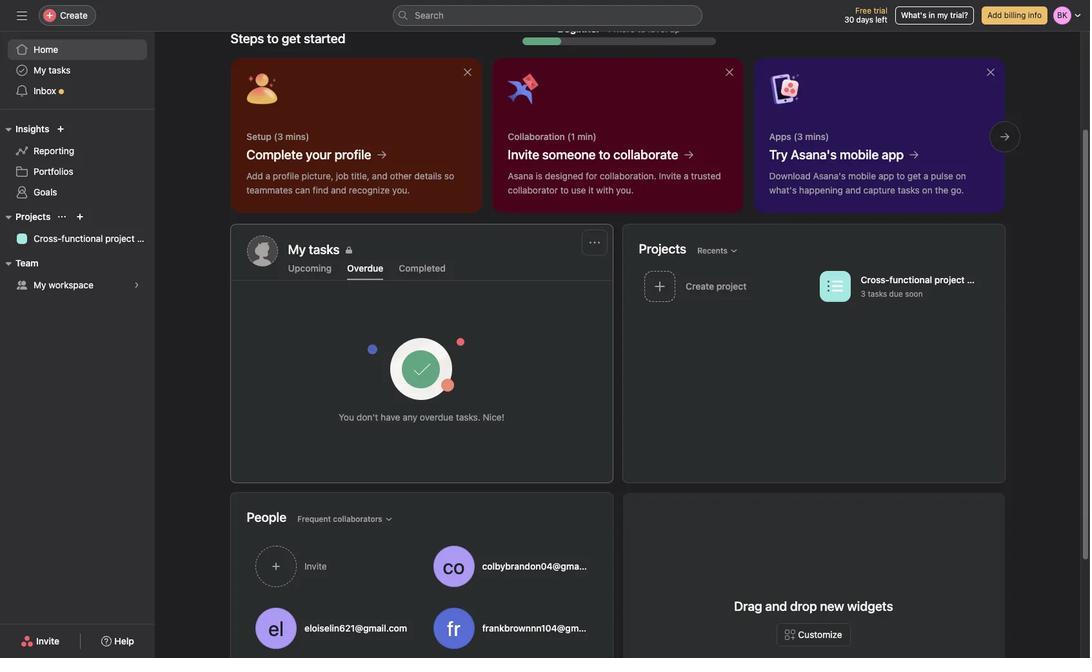 Task type: describe. For each thing, give the bounding box(es) containing it.
create project link
[[639, 267, 814, 308]]

4
[[606, 23, 612, 34]]

insights element
[[0, 117, 155, 205]]

apps
[[769, 131, 791, 142]]

completed
[[399, 263, 446, 274]]

my tasks
[[34, 65, 71, 76]]

search list box
[[393, 5, 703, 26]]

beginner 4 more to level up
[[558, 23, 681, 34]]

1 vertical spatial projects
[[639, 241, 687, 256]]

capture
[[863, 185, 895, 196]]

collaborator
[[508, 185, 558, 196]]

workspace
[[49, 279, 94, 290]]

don't
[[357, 412, 378, 423]]

my for my tasks
[[34, 65, 46, 76]]

pulse
[[931, 170, 953, 181]]

mobile for try
[[840, 147, 879, 162]]

global element
[[0, 32, 155, 109]]

help
[[114, 636, 134, 647]]

(3 mins) for asana's
[[794, 131, 829, 142]]

home
[[34, 44, 58, 55]]

you. inside asana is designed for collaboration. invite a trusted collaborator to use it with you.
[[616, 185, 634, 196]]

invite inside invite button
[[36, 636, 59, 647]]

cross- for cross-functional project plan 3 tasks due soon
[[861, 274, 890, 285]]

days
[[857, 15, 874, 25]]

colbybrandon04@gmail.com button
[[425, 538, 605, 595]]

dismiss image for complete your profile
[[463, 67, 473, 77]]

list image
[[827, 278, 843, 294]]

cross-functional project plan 3 tasks due soon
[[861, 274, 985, 299]]

tasks.
[[456, 412, 481, 423]]

steps
[[231, 31, 264, 46]]

customize button
[[777, 623, 851, 647]]

apps (3 mins)
[[769, 131, 829, 142]]

get started
[[282, 31, 346, 46]]

eloiselin621@gmail.com
[[304, 623, 407, 634]]

invite someone to collaborate
[[508, 147, 678, 162]]

to up asana is designed for collaboration. invite a trusted collaborator to use it with you.
[[599, 147, 610, 162]]

try
[[769, 147, 788, 162]]

details
[[414, 170, 442, 181]]

asana's for download
[[813, 170, 846, 181]]

and down "job"
[[331, 185, 346, 196]]

you
[[339, 412, 354, 423]]

collaboration (1 min)
[[508, 131, 596, 142]]

your
[[306, 147, 331, 162]]

up
[[670, 23, 681, 34]]

tasks inside global element
[[49, 65, 71, 76]]

level
[[649, 23, 668, 34]]

inbox
[[34, 85, 56, 96]]

can
[[295, 185, 310, 196]]

search button
[[393, 5, 703, 26]]

collaboration.
[[600, 170, 656, 181]]

portfolios link
[[8, 161, 147, 182]]

happening
[[799, 185, 843, 196]]

job
[[336, 170, 349, 181]]

my tasks link
[[8, 60, 147, 81]]

try asana's mobile app
[[769, 147, 904, 162]]

app for try asana's mobile app
[[882, 147, 904, 162]]

collaborators
[[333, 514, 383, 524]]

0 horizontal spatial on
[[922, 185, 933, 196]]

create project
[[686, 280, 747, 291]]

teams element
[[0, 252, 155, 298]]

plan for cross-functional project plan 3 tasks due soon
[[967, 274, 985, 285]]

in
[[929, 10, 936, 20]]

functional for cross-functional project plan 3 tasks due soon
[[890, 274, 932, 285]]

you don't have any overdue tasks. nice!
[[339, 412, 505, 423]]

picture,
[[301, 170, 333, 181]]

billing
[[1005, 10, 1026, 20]]

search
[[415, 10, 444, 21]]

designed
[[545, 170, 583, 181]]

upcoming
[[288, 263, 332, 274]]

1 horizontal spatial on
[[956, 170, 966, 181]]

cross-functional project plan
[[34, 233, 155, 244]]

recognize
[[349, 185, 390, 196]]

my tasks link
[[288, 241, 597, 259]]

the
[[935, 185, 949, 196]]

projects element
[[0, 205, 155, 252]]

dismiss image
[[986, 67, 996, 77]]

a for try
[[924, 170, 929, 181]]

app for download asana's mobile app to get a pulse on what's happening and capture tasks on the go.
[[879, 170, 894, 181]]

to right 'steps'
[[267, 31, 279, 46]]

see details, my workspace image
[[133, 281, 141, 289]]

frequent
[[298, 514, 331, 524]]

add profile photo image
[[247, 236, 278, 267]]

30
[[845, 15, 855, 25]]

frankbrownnn104@gmail.com button
[[425, 600, 609, 657]]

soon
[[905, 289, 923, 299]]

a for invite
[[684, 170, 689, 181]]

download asana's mobile app to get a pulse on what's happening and capture tasks on the go.
[[769, 170, 966, 196]]

what's in my trial?
[[901, 10, 969, 20]]

a inside add a profile picture, job title, and other details so teammates can find and recognize you.
[[265, 170, 270, 181]]

mobile for download
[[848, 170, 876, 181]]

complete your profile
[[246, 147, 371, 162]]

project for cross-functional project plan
[[105, 233, 135, 244]]

upcoming button
[[288, 263, 332, 280]]

overdue
[[347, 263, 384, 274]]

due
[[889, 289, 903, 299]]

what's
[[901, 10, 927, 20]]

trial
[[874, 6, 888, 15]]

my
[[938, 10, 949, 20]]

home link
[[8, 39, 147, 60]]

title,
[[351, 170, 369, 181]]

setup (3 mins)
[[246, 131, 309, 142]]

insights button
[[0, 121, 49, 137]]

create
[[60, 10, 88, 21]]

invite button
[[12, 630, 68, 653]]

collaborate
[[613, 147, 678, 162]]

drag
[[735, 599, 763, 614]]

use
[[571, 185, 586, 196]]



Task type: locate. For each thing, give the bounding box(es) containing it.
tasks down home
[[49, 65, 71, 76]]

mobile up capture
[[848, 170, 876, 181]]

tasks down get
[[898, 185, 920, 196]]

0 vertical spatial on
[[956, 170, 966, 181]]

0 horizontal spatial tasks
[[49, 65, 71, 76]]

overdue
[[420, 412, 454, 423]]

0 vertical spatial project
[[105, 233, 135, 244]]

my down team
[[34, 279, 46, 290]]

0 vertical spatial app
[[882, 147, 904, 162]]

invite
[[508, 147, 539, 162], [659, 170, 681, 181], [304, 561, 327, 572], [36, 636, 59, 647]]

steps to get started
[[231, 31, 346, 46]]

projects
[[15, 211, 51, 222], [639, 241, 687, 256]]

profile inside add a profile picture, job title, and other details so teammates can find and recognize you.
[[273, 170, 299, 181]]

1 horizontal spatial tasks
[[868, 289, 887, 299]]

0 vertical spatial projects
[[15, 211, 51, 222]]

3
[[861, 289, 866, 299]]

0 vertical spatial cross-
[[34, 233, 62, 244]]

0 horizontal spatial add
[[246, 170, 263, 181]]

2 my from the top
[[34, 279, 46, 290]]

a inside asana is designed for collaboration. invite a trusted collaborator to use it with you.
[[684, 170, 689, 181]]

frequent collaborators button
[[292, 510, 399, 528]]

2 dismiss image from the left
[[724, 67, 734, 77]]

create button
[[39, 5, 96, 26]]

cross- down the show options, current sort, top image
[[34, 233, 62, 244]]

portfolios
[[34, 166, 73, 177]]

tasks inside cross-functional project plan 3 tasks due soon
[[868, 289, 887, 299]]

1 vertical spatial my
[[34, 279, 46, 290]]

plan
[[137, 233, 155, 244], [967, 274, 985, 285]]

my workspace link
[[8, 275, 147, 296]]

add for add a profile picture, job title, and other details so teammates can find and recognize you.
[[246, 170, 263, 181]]

people
[[247, 509, 287, 524]]

with
[[596, 185, 614, 196]]

free trial 30 days left
[[845, 6, 888, 25]]

functional for cross-functional project plan
[[62, 233, 103, 244]]

1 my from the top
[[34, 65, 46, 76]]

cross-functional project plan link
[[8, 228, 155, 249]]

recents
[[698, 246, 728, 255]]

what's
[[769, 185, 797, 196]]

invite inside invite dropdown button
[[304, 561, 327, 572]]

app up capture
[[879, 170, 894, 181]]

2 horizontal spatial a
[[924, 170, 929, 181]]

insights
[[15, 123, 49, 134]]

projects down goals
[[15, 211, 51, 222]]

project inside cross-functional project plan 3 tasks due soon
[[935, 274, 965, 285]]

functional inside projects element
[[62, 233, 103, 244]]

show options, current sort, top image
[[58, 213, 66, 221]]

scroll card carousel right image
[[1000, 132, 1010, 142]]

on
[[956, 170, 966, 181], [922, 185, 933, 196]]

0 vertical spatial my
[[34, 65, 46, 76]]

to
[[638, 23, 646, 34], [267, 31, 279, 46], [599, 147, 610, 162], [897, 170, 905, 181], [560, 185, 569, 196]]

inbox link
[[8, 81, 147, 101]]

find
[[312, 185, 328, 196]]

to inside asana is designed for collaboration. invite a trusted collaborator to use it with you.
[[560, 185, 569, 196]]

team button
[[0, 256, 38, 271]]

1 horizontal spatial dismiss image
[[724, 67, 734, 77]]

0 horizontal spatial profile
[[273, 170, 299, 181]]

asana is designed for collaboration. invite a trusted collaborator to use it with you.
[[508, 170, 721, 196]]

2 you. from the left
[[616, 185, 634, 196]]

asana's for try
[[791, 147, 837, 162]]

1 horizontal spatial plan
[[967, 274, 985, 285]]

have
[[381, 412, 400, 423]]

team
[[15, 257, 38, 268]]

0 vertical spatial tasks
[[49, 65, 71, 76]]

my
[[34, 65, 46, 76], [34, 279, 46, 290]]

0 horizontal spatial functional
[[62, 233, 103, 244]]

to inside beginner 4 more to level up
[[638, 23, 646, 34]]

and inside download asana's mobile app to get a pulse on what's happening and capture tasks on the go.
[[846, 185, 861, 196]]

to left use
[[560, 185, 569, 196]]

recents button
[[692, 242, 744, 260]]

new widgets
[[820, 599, 894, 614]]

new image
[[57, 125, 65, 133]]

a left trusted
[[684, 170, 689, 181]]

1 dismiss image from the left
[[463, 67, 473, 77]]

1 vertical spatial asana's
[[813, 170, 846, 181]]

functional up soon
[[890, 274, 932, 285]]

drag and drop new widgets
[[735, 599, 894, 614]]

1 horizontal spatial add
[[988, 10, 1002, 20]]

new project or portfolio image
[[76, 213, 84, 221]]

drop
[[790, 599, 817, 614]]

asana's down apps (3 mins)
[[791, 147, 837, 162]]

for
[[586, 170, 597, 181]]

and left the drop
[[766, 599, 787, 614]]

profile up teammates
[[273, 170, 299, 181]]

overdue button
[[347, 263, 384, 280]]

dismiss image for invite someone to collaborate
[[724, 67, 734, 77]]

(3 mins) up try asana's mobile app
[[794, 131, 829, 142]]

projects inside dropdown button
[[15, 211, 51, 222]]

projects left recents
[[639, 241, 687, 256]]

on left "the"
[[922, 185, 933, 196]]

0 vertical spatial asana's
[[791, 147, 837, 162]]

1 horizontal spatial projects
[[639, 241, 687, 256]]

0 vertical spatial functional
[[62, 233, 103, 244]]

cross- up 3
[[861, 274, 890, 285]]

0 horizontal spatial projects
[[15, 211, 51, 222]]

mobile inside download asana's mobile app to get a pulse on what's happening and capture tasks on the go.
[[848, 170, 876, 181]]

more
[[614, 23, 635, 34]]

my tasks
[[288, 242, 340, 257]]

app up download asana's mobile app to get a pulse on what's happening and capture tasks on the go.
[[882, 147, 904, 162]]

0 horizontal spatial you.
[[392, 185, 410, 196]]

reporting link
[[8, 141, 147, 161]]

profile for a
[[273, 170, 299, 181]]

cross- inside projects element
[[34, 233, 62, 244]]

profile for your
[[334, 147, 371, 162]]

1 vertical spatial project
[[935, 274, 965, 285]]

mobile
[[840, 147, 879, 162], [848, 170, 876, 181]]

plan for cross-functional project plan
[[137, 233, 155, 244]]

1 (3 mins) from the left
[[274, 131, 309, 142]]

a right get
[[924, 170, 929, 181]]

tasks right 3
[[868, 289, 887, 299]]

invite inside asana is designed for collaboration. invite a trusted collaborator to use it with you.
[[659, 170, 681, 181]]

add inside "button"
[[988, 10, 1002, 20]]

0 horizontal spatial cross-
[[34, 233, 62, 244]]

help button
[[93, 630, 143, 653]]

so
[[444, 170, 454, 181]]

1 horizontal spatial project
[[935, 274, 965, 285]]

my inside global element
[[34, 65, 46, 76]]

1 vertical spatial plan
[[967, 274, 985, 285]]

a up teammates
[[265, 170, 270, 181]]

mobile up download asana's mobile app to get a pulse on what's happening and capture tasks on the go.
[[840, 147, 879, 162]]

1 vertical spatial cross-
[[861, 274, 890, 285]]

frankbrownnn104@gmail.com
[[482, 623, 609, 634]]

1 vertical spatial mobile
[[848, 170, 876, 181]]

go.
[[951, 185, 964, 196]]

cross- for cross-functional project plan
[[34, 233, 62, 244]]

to left get
[[897, 170, 905, 181]]

info
[[1029, 10, 1042, 20]]

app inside download asana's mobile app to get a pulse on what's happening and capture tasks on the go.
[[879, 170, 894, 181]]

2 horizontal spatial tasks
[[898, 185, 920, 196]]

reporting
[[34, 145, 74, 156]]

functional
[[62, 233, 103, 244], [890, 274, 932, 285]]

projects button
[[0, 209, 51, 225]]

0 horizontal spatial dismiss image
[[463, 67, 473, 77]]

3 a from the left
[[924, 170, 929, 181]]

2 (3 mins) from the left
[[794, 131, 829, 142]]

add for add billing info
[[988, 10, 1002, 20]]

is
[[536, 170, 542, 181]]

my for my workspace
[[34, 279, 46, 290]]

completed button
[[399, 263, 446, 280]]

cross- inside cross-functional project plan 3 tasks due soon
[[861, 274, 890, 285]]

someone
[[542, 147, 596, 162]]

invite button
[[247, 538, 419, 595]]

0 horizontal spatial (3 mins)
[[274, 131, 309, 142]]

cross-
[[34, 233, 62, 244], [861, 274, 890, 285]]

asana's inside download asana's mobile app to get a pulse on what's happening and capture tasks on the go.
[[813, 170, 846, 181]]

1 vertical spatial profile
[[273, 170, 299, 181]]

dismiss image
[[463, 67, 473, 77], [724, 67, 734, 77]]

frequent collaborators
[[298, 514, 383, 524]]

functional down the new project or portfolio icon at the left of the page
[[62, 233, 103, 244]]

0 vertical spatial plan
[[137, 233, 155, 244]]

1 horizontal spatial (3 mins)
[[794, 131, 829, 142]]

1 vertical spatial tasks
[[898, 185, 920, 196]]

profile
[[334, 147, 371, 162], [273, 170, 299, 181]]

project for cross-functional project plan 3 tasks due soon
[[935, 274, 965, 285]]

1 a from the left
[[265, 170, 270, 181]]

colbybrandon04@gmail.com
[[482, 561, 605, 572]]

1 vertical spatial functional
[[890, 274, 932, 285]]

0 vertical spatial add
[[988, 10, 1002, 20]]

goals
[[34, 186, 57, 197]]

1 horizontal spatial profile
[[334, 147, 371, 162]]

actions image
[[589, 237, 600, 248]]

add a profile picture, job title, and other details so teammates can find and recognize you.
[[246, 170, 454, 196]]

project
[[105, 233, 135, 244], [935, 274, 965, 285]]

on up go. at the top
[[956, 170, 966, 181]]

tasks inside download asana's mobile app to get a pulse on what's happening and capture tasks on the go.
[[898, 185, 920, 196]]

to left level at the top right of the page
[[638, 23, 646, 34]]

you. down collaboration.
[[616, 185, 634, 196]]

my up inbox
[[34, 65, 46, 76]]

1 horizontal spatial cross-
[[861, 274, 890, 285]]

1 vertical spatial add
[[246, 170, 263, 181]]

2 a from the left
[[684, 170, 689, 181]]

1 horizontal spatial a
[[684, 170, 689, 181]]

a inside download asana's mobile app to get a pulse on what's happening and capture tasks on the go.
[[924, 170, 929, 181]]

plan inside cross-functional project plan 3 tasks due soon
[[967, 274, 985, 285]]

(3 mins)
[[274, 131, 309, 142], [794, 131, 829, 142]]

0 horizontal spatial a
[[265, 170, 270, 181]]

1 you. from the left
[[392, 185, 410, 196]]

(1 min)
[[567, 131, 596, 142]]

download
[[769, 170, 811, 181]]

asana
[[508, 170, 533, 181]]

my workspace
[[34, 279, 94, 290]]

other
[[390, 170, 412, 181]]

you. inside add a profile picture, job title, and other details so teammates can find and recognize you.
[[392, 185, 410, 196]]

add left billing
[[988, 10, 1002, 20]]

0 horizontal spatial plan
[[137, 233, 155, 244]]

0 vertical spatial mobile
[[840, 147, 879, 162]]

and left capture
[[846, 185, 861, 196]]

and up recognize
[[372, 170, 387, 181]]

you. down the other
[[392, 185, 410, 196]]

you.
[[392, 185, 410, 196], [616, 185, 634, 196]]

1 vertical spatial on
[[922, 185, 933, 196]]

add billing info
[[988, 10, 1042, 20]]

what's in my trial? button
[[896, 6, 974, 25]]

add up teammates
[[246, 170, 263, 181]]

1 horizontal spatial functional
[[890, 274, 932, 285]]

1 vertical spatial app
[[879, 170, 894, 181]]

functional inside cross-functional project plan 3 tasks due soon
[[890, 274, 932, 285]]

asana's
[[791, 147, 837, 162], [813, 170, 846, 181]]

add
[[988, 10, 1002, 20], [246, 170, 263, 181]]

add inside add a profile picture, job title, and other details so teammates can find and recognize you.
[[246, 170, 263, 181]]

teammates
[[246, 185, 292, 196]]

asana's up happening
[[813, 170, 846, 181]]

profile up title,
[[334, 147, 371, 162]]

tasks
[[49, 65, 71, 76], [898, 185, 920, 196], [868, 289, 887, 299]]

my inside teams element
[[34, 279, 46, 290]]

2 vertical spatial tasks
[[868, 289, 887, 299]]

(3 mins) for your
[[274, 131, 309, 142]]

(3 mins) up complete
[[274, 131, 309, 142]]

0 vertical spatial profile
[[334, 147, 371, 162]]

1 horizontal spatial you.
[[616, 185, 634, 196]]

add billing info button
[[982, 6, 1048, 25]]

plan inside projects element
[[137, 233, 155, 244]]

to inside download asana's mobile app to get a pulse on what's happening and capture tasks on the go.
[[897, 170, 905, 181]]

0 horizontal spatial project
[[105, 233, 135, 244]]

hide sidebar image
[[17, 10, 27, 21]]



Task type: vqa. For each thing, say whether or not it's contained in the screenshot.
CLOSE Image
no



